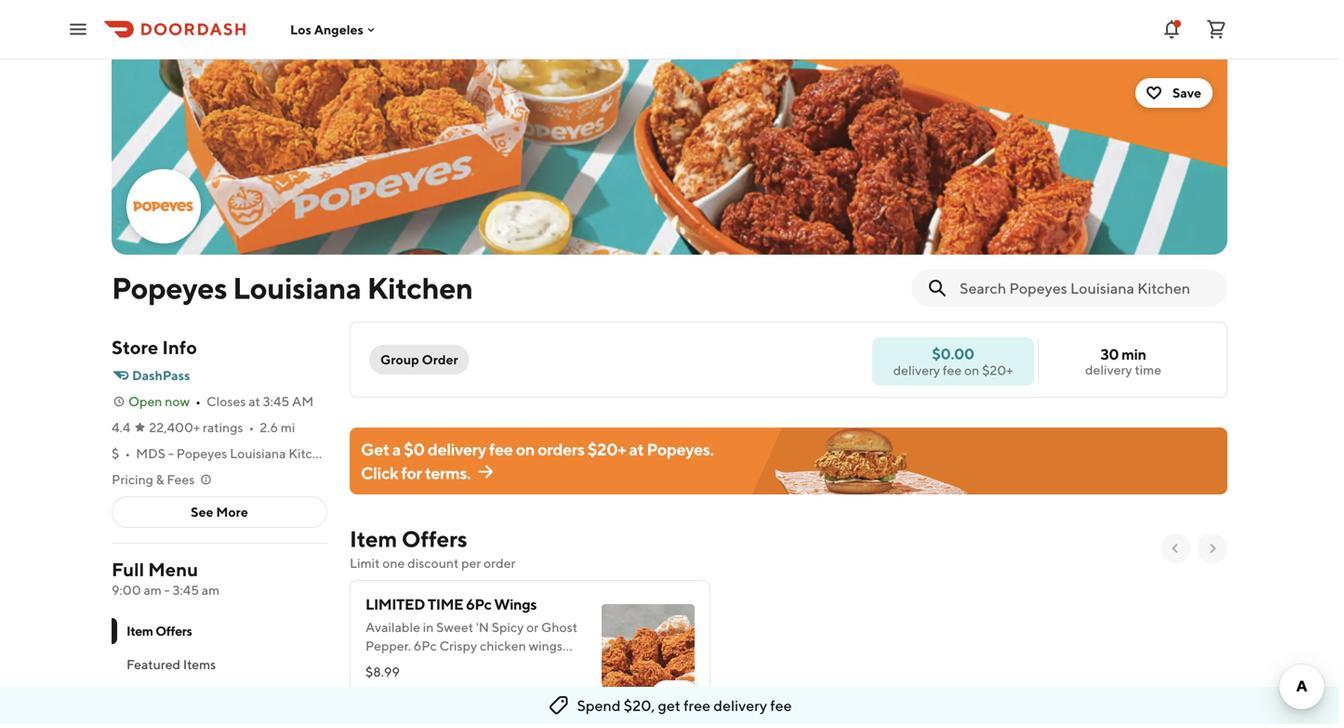 Task type: locate. For each thing, give the bounding box(es) containing it.
-
[[168, 446, 174, 462], [164, 583, 170, 598]]

0 horizontal spatial fee
[[489, 439, 513, 459]]

• left 2.6
[[249, 420, 254, 435]]

mds
[[136, 446, 166, 462]]

menu
[[148, 559, 198, 581]]

1 horizontal spatial kitchen
[[367, 271, 473, 306]]

kitchen
[[367, 271, 473, 306], [289, 446, 335, 462]]

0 vertical spatial $20+
[[983, 363, 1014, 378]]

2.6
[[260, 420, 278, 435]]

at right closes
[[249, 394, 260, 409]]

0 vertical spatial -
[[168, 446, 174, 462]]

at left the popeyes.
[[629, 439, 644, 459]]

$20,
[[624, 697, 655, 715]]

popeyes down "22,400+ ratings •"
[[177, 446, 227, 462]]

0 vertical spatial on
[[965, 363, 980, 378]]

pricing & fees
[[112, 472, 195, 488]]

$20+
[[983, 363, 1014, 378], [588, 439, 626, 459]]

0 horizontal spatial at
[[249, 394, 260, 409]]

louisiana
[[233, 271, 362, 306], [230, 446, 286, 462]]

open menu image
[[67, 18, 89, 40]]

•
[[195, 394, 201, 409], [249, 420, 254, 435], [125, 446, 130, 462]]

fees
[[167, 472, 195, 488]]

1 vertical spatial at
[[629, 439, 644, 459]]

for
[[401, 463, 422, 483]]

0 horizontal spatial 3:45
[[173, 583, 199, 598]]

1 vertical spatial $20+
[[588, 439, 626, 459]]

0 horizontal spatial on
[[516, 439, 535, 459]]

item offers limit one discount per order
[[350, 526, 516, 571]]

time
[[428, 596, 464, 614]]

open
[[128, 394, 162, 409]]

• right now
[[195, 394, 201, 409]]

offers up featured items
[[156, 624, 192, 639]]

0 vertical spatial item
[[350, 526, 397, 553]]

terms.
[[425, 463, 471, 483]]

22,400+ ratings •
[[149, 420, 254, 435]]

0 vertical spatial at
[[249, 394, 260, 409]]

featured
[[127, 657, 181, 673]]

item
[[350, 526, 397, 553], [127, 624, 153, 639]]

wings
[[494, 596, 537, 614]]

0 horizontal spatial kitchen
[[289, 446, 335, 462]]

1 horizontal spatial item
[[350, 526, 397, 553]]

0 vertical spatial kitchen
[[367, 271, 473, 306]]

0 vertical spatial popeyes
[[112, 271, 227, 306]]

1 horizontal spatial 3:45
[[263, 394, 290, 409]]

get
[[658, 697, 681, 715]]

3:45
[[263, 394, 290, 409], [173, 583, 199, 598]]

$
[[112, 446, 119, 462]]

1 horizontal spatial offers
[[402, 526, 468, 553]]

0 horizontal spatial $20+
[[588, 439, 626, 459]]

am up featured items button
[[202, 583, 220, 598]]

delivery
[[1086, 362, 1133, 378], [894, 363, 941, 378], [428, 439, 486, 459], [714, 697, 768, 715]]

kitchen up group order at the left of the page
[[367, 271, 473, 306]]

offers
[[402, 526, 468, 553], [156, 624, 192, 639]]

group order button
[[369, 345, 470, 375]]

1 horizontal spatial $20+
[[983, 363, 1014, 378]]

item up featured
[[127, 624, 153, 639]]

1 vertical spatial item
[[127, 624, 153, 639]]

• right "$"
[[125, 446, 130, 462]]

am
[[144, 583, 162, 598], [202, 583, 220, 598]]

1 vertical spatial fee
[[489, 439, 513, 459]]

full menu 9:00 am - 3:45 am
[[112, 559, 220, 598]]

limit
[[350, 556, 380, 571]]

$8.99
[[366, 665, 400, 680]]

1 vertical spatial popeyes
[[177, 446, 227, 462]]

add button
[[652, 681, 700, 711]]

0 vertical spatial fee
[[943, 363, 962, 378]]

on inside $0.00 delivery fee on $20+
[[965, 363, 980, 378]]

am right 9:00
[[144, 583, 162, 598]]

0 vertical spatial louisiana
[[233, 271, 362, 306]]

&
[[156, 472, 164, 488]]

1 horizontal spatial on
[[965, 363, 980, 378]]

order
[[484, 556, 516, 571]]

per
[[462, 556, 481, 571]]

popeyes up info
[[112, 271, 227, 306]]

1 horizontal spatial am
[[202, 583, 220, 598]]

$0.00
[[933, 345, 975, 363]]

3:45 up 2.6 mi
[[263, 394, 290, 409]]

2 horizontal spatial fee
[[943, 363, 962, 378]]

get
[[361, 439, 390, 459]]

item offers heading
[[350, 525, 468, 555]]

see
[[191, 505, 214, 520]]

popeyes louisiana kitchen image
[[112, 60, 1228, 255], [128, 171, 199, 242]]

los
[[290, 22, 312, 37]]

item inside item offers limit one discount per order
[[350, 526, 397, 553]]

mi
[[281, 420, 295, 435]]

$0
[[404, 439, 425, 459]]

offers up discount
[[402, 526, 468, 553]]

store info
[[112, 337, 197, 359]]

order
[[422, 352, 458, 368]]

0 horizontal spatial am
[[144, 583, 162, 598]]

open now
[[128, 394, 190, 409]]

at
[[249, 394, 260, 409], [629, 439, 644, 459]]

now
[[165, 394, 190, 409]]

offers inside item offers limit one discount per order
[[402, 526, 468, 553]]

offers for item offers limit one discount per order
[[402, 526, 468, 553]]

1 vertical spatial •
[[249, 420, 254, 435]]

popeyes
[[112, 271, 227, 306], [177, 446, 227, 462]]

1 vertical spatial -
[[164, 583, 170, 598]]

30
[[1101, 346, 1120, 363]]

$20+ right the $0.00
[[983, 363, 1014, 378]]

$20+ right orders
[[588, 439, 626, 459]]

store
[[112, 337, 158, 359]]

- inside full menu 9:00 am - 3:45 am
[[164, 583, 170, 598]]

1 horizontal spatial at
[[629, 439, 644, 459]]

orders
[[538, 439, 585, 459]]

1 horizontal spatial fee
[[771, 697, 792, 715]]

items
[[183, 657, 216, 673]]

on inside "get a $0 delivery fee on orders $20+ at popeyes. click for terms."
[[516, 439, 535, 459]]

$20+ inside $0.00 delivery fee on $20+
[[983, 363, 1014, 378]]

save
[[1173, 85, 1202, 100]]

delivery inside 30 min delivery time
[[1086, 362, 1133, 378]]

los angeles button
[[290, 22, 379, 37]]

- down menu
[[164, 583, 170, 598]]

0 horizontal spatial item
[[127, 624, 153, 639]]

fee
[[943, 363, 962, 378], [489, 439, 513, 459], [771, 697, 792, 715]]

Item Search search field
[[960, 278, 1213, 299]]

0 vertical spatial offers
[[402, 526, 468, 553]]

limited time 6pc wings
[[366, 596, 537, 614]]

1 vertical spatial offers
[[156, 624, 192, 639]]

item up limit
[[350, 526, 397, 553]]

0 horizontal spatial offers
[[156, 624, 192, 639]]

dashpass
[[132, 368, 190, 383]]

3:45 down menu
[[173, 583, 199, 598]]

notification bell image
[[1161, 18, 1184, 40]]

on
[[965, 363, 980, 378], [516, 439, 535, 459]]

kitchen down mi
[[289, 446, 335, 462]]

fee inside "get a $0 delivery fee on orders $20+ at popeyes. click for terms."
[[489, 439, 513, 459]]

1 vertical spatial on
[[516, 439, 535, 459]]

2 vertical spatial •
[[125, 446, 130, 462]]

1 vertical spatial 3:45
[[173, 583, 199, 598]]

0 vertical spatial •
[[195, 394, 201, 409]]

0 horizontal spatial •
[[125, 446, 130, 462]]

group
[[381, 352, 419, 368]]

- right mds
[[168, 446, 174, 462]]

item for item offers limit one discount per order
[[350, 526, 397, 553]]

spend $20, get free delivery fee
[[577, 697, 792, 715]]

popeyes louisiana kitchen
[[112, 271, 473, 306]]



Task type: vqa. For each thing, say whether or not it's contained in the screenshot.
the 6Pc
yes



Task type: describe. For each thing, give the bounding box(es) containing it.
add
[[663, 688, 689, 703]]

• closes at 3:45 am
[[195, 394, 314, 409]]

9:00
[[112, 583, 141, 598]]

featured items
[[127, 657, 216, 673]]

save button
[[1136, 78, 1213, 108]]

2 vertical spatial fee
[[771, 697, 792, 715]]

delivery inside $0.00 delivery fee on $20+
[[894, 363, 941, 378]]

1 am from the left
[[144, 583, 162, 598]]

1 vertical spatial louisiana
[[230, 446, 286, 462]]

next button of carousel image
[[1206, 542, 1221, 556]]

group order
[[381, 352, 458, 368]]

2 am from the left
[[202, 583, 220, 598]]

a
[[392, 439, 401, 459]]

popeyes.
[[647, 439, 714, 459]]

min
[[1122, 346, 1147, 363]]

am
[[292, 394, 314, 409]]

discount
[[408, 556, 459, 571]]

more
[[216, 505, 248, 520]]

see more
[[191, 505, 248, 520]]

item for item offers
[[127, 624, 153, 639]]

at inside "get a $0 delivery fee on orders $20+ at popeyes. click for terms."
[[629, 439, 644, 459]]

$ • mds - popeyes louisiana kitchen
[[112, 446, 335, 462]]

1 vertical spatial kitchen
[[289, 446, 335, 462]]

free
[[684, 697, 711, 715]]

1 horizontal spatial •
[[195, 394, 201, 409]]

click
[[361, 463, 398, 483]]

6pc
[[466, 596, 492, 614]]

pricing
[[112, 472, 153, 488]]

time
[[1135, 362, 1162, 378]]

0 vertical spatial 3:45
[[263, 394, 290, 409]]

offers for item offers
[[156, 624, 192, 639]]

featured items button
[[112, 649, 328, 682]]

pricing & fees button
[[112, 471, 213, 489]]

one
[[383, 556, 405, 571]]

get a $0 delivery fee on orders $20+ at popeyes. click for terms.
[[361, 439, 714, 483]]

item offers
[[127, 624, 192, 639]]

$20+ inside "get a $0 delivery fee on orders $20+ at popeyes. click for terms."
[[588, 439, 626, 459]]

see more button
[[113, 498, 327, 528]]

limited
[[366, 596, 425, 614]]

$0.00 delivery fee on $20+
[[894, 345, 1014, 378]]

4.4
[[112, 420, 131, 435]]

2.6 mi
[[260, 420, 295, 435]]

angeles
[[314, 22, 364, 37]]

22,400+
[[149, 420, 200, 435]]

previous button of carousel image
[[1169, 542, 1184, 556]]

full
[[112, 559, 144, 581]]

30 min delivery time
[[1086, 346, 1162, 378]]

info
[[162, 337, 197, 359]]

spend
[[577, 697, 621, 715]]

los angeles
[[290, 22, 364, 37]]

0 items, open order cart image
[[1206, 18, 1228, 40]]

2 horizontal spatial •
[[249, 420, 254, 435]]

fee inside $0.00 delivery fee on $20+
[[943, 363, 962, 378]]

closes
[[207, 394, 246, 409]]

3:45 inside full menu 9:00 am - 3:45 am
[[173, 583, 199, 598]]

delivery inside "get a $0 delivery fee on orders $20+ at popeyes. click for terms."
[[428, 439, 486, 459]]

ratings
[[203, 420, 243, 435]]



